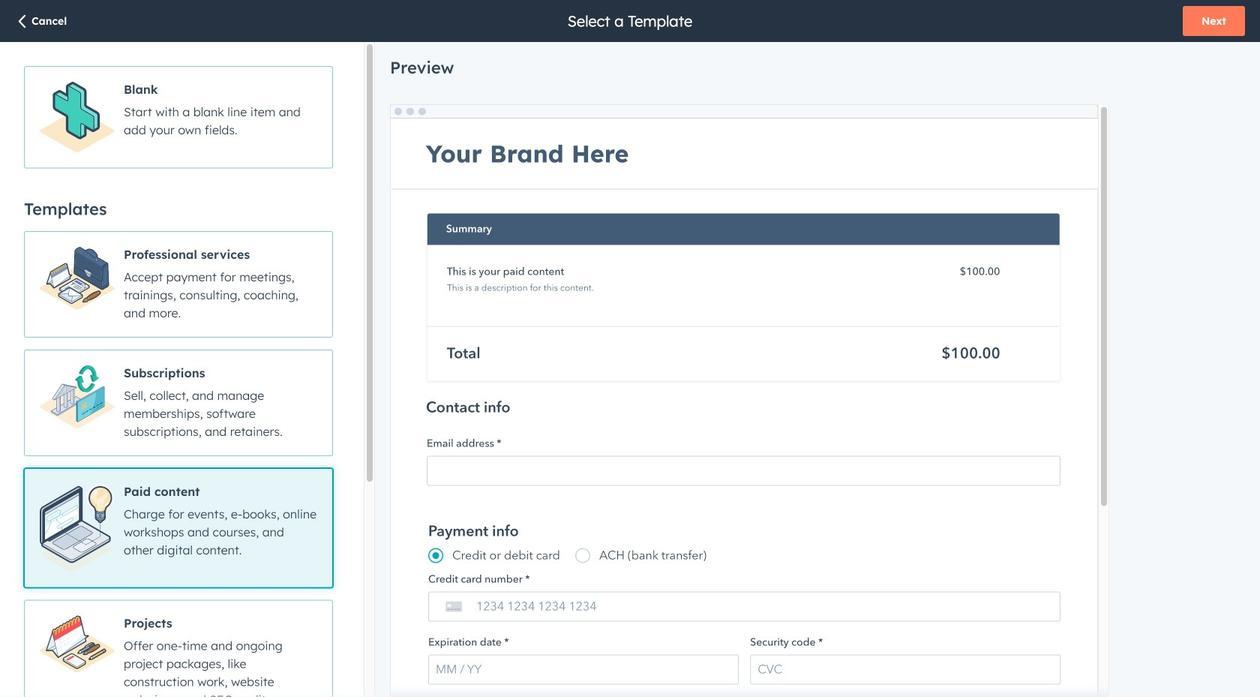 Task type: vqa. For each thing, say whether or not it's contained in the screenshot.
checkbox
yes



Task type: locate. For each thing, give the bounding box(es) containing it.
Search HubSpot search field
[[1038, 32, 1208, 57]]

None checkbox
[[24, 66, 333, 169], [24, 231, 333, 338], [24, 350, 333, 456], [24, 468, 333, 588], [24, 66, 333, 169], [24, 231, 333, 338], [24, 350, 333, 456], [24, 468, 333, 588]]

dialog
[[0, 0, 1261, 697]]

menu item
[[64, 0, 257, 24]]

None checkbox
[[24, 600, 333, 697]]



